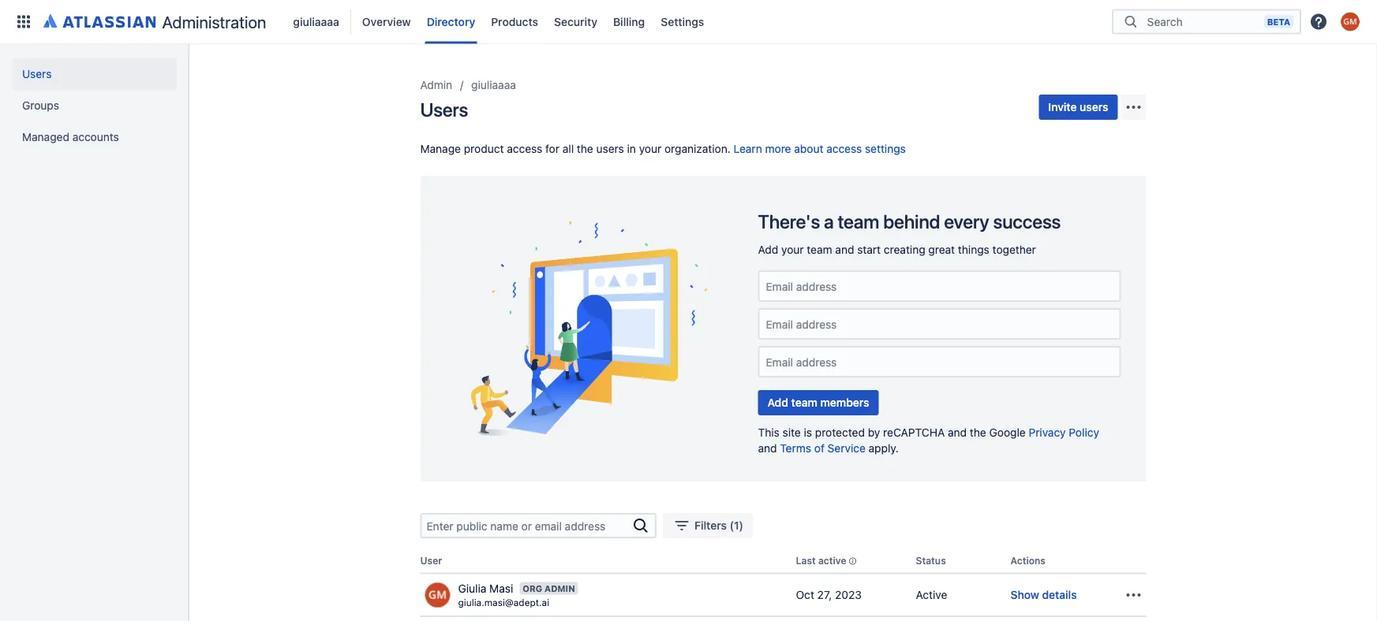 Task type: locate. For each thing, give the bounding box(es) containing it.
2 access from the left
[[826, 142, 862, 155]]

Search field
[[1142, 8, 1264, 36]]

managed accounts link
[[13, 122, 177, 153]]

27,
[[817, 589, 832, 602]]

1 vertical spatial team
[[807, 243, 832, 256]]

beta
[[1267, 17, 1290, 27]]

0 vertical spatial giuliaaaa
[[293, 15, 339, 28]]

masi
[[489, 582, 513, 596]]

1 horizontal spatial your
[[781, 243, 804, 256]]

1 vertical spatial email address email field
[[764, 317, 1115, 332]]

apply.
[[869, 442, 899, 455]]

together
[[992, 243, 1036, 256]]

0 vertical spatial add
[[758, 243, 778, 256]]

0 horizontal spatial users
[[596, 142, 624, 155]]

directory
[[427, 15, 475, 28]]

your down there's
[[781, 243, 804, 256]]

there's
[[758, 211, 820, 233]]

giuliaaaa link right admin link
[[471, 76, 516, 95]]

protected
[[815, 427, 865, 440]]

team right a
[[838, 211, 879, 233]]

and down this
[[758, 442, 777, 455]]

1 vertical spatial giuliaaaa link
[[471, 76, 516, 95]]

org
[[523, 584, 542, 594]]

1 horizontal spatial access
[[826, 142, 862, 155]]

users
[[1080, 101, 1108, 114], [596, 142, 624, 155]]

add team members
[[767, 397, 869, 410]]

1 vertical spatial users
[[596, 142, 624, 155]]

users inside button
[[1080, 101, 1108, 114]]

team for and
[[807, 243, 832, 256]]

settings
[[661, 15, 704, 28]]

users left in
[[596, 142, 624, 155]]

giuliaaaa right admin
[[471, 79, 516, 92]]

learn
[[734, 142, 762, 155]]

oct 27, 2023
[[796, 589, 862, 602]]

3 email address email field from the top
[[764, 355, 1115, 370]]

user
[[420, 556, 442, 567]]

giulia.masi@adept.ai
[[458, 598, 549, 609]]

1 vertical spatial add
[[767, 397, 788, 410]]

filters (1)
[[694, 520, 743, 533]]

the right all
[[577, 142, 593, 155]]

access
[[507, 142, 542, 155], [826, 142, 862, 155]]

account image
[[1341, 12, 1360, 31]]

and
[[835, 243, 854, 256], [948, 427, 967, 440], [758, 442, 777, 455]]

1 vertical spatial your
[[781, 243, 804, 256]]

1 vertical spatial and
[[948, 427, 967, 440]]

about
[[794, 142, 823, 155]]

your
[[639, 142, 661, 155], [781, 243, 804, 256]]

2 vertical spatial team
[[791, 397, 817, 410]]

1 horizontal spatial and
[[835, 243, 854, 256]]

0 horizontal spatial the
[[577, 142, 593, 155]]

add inside button
[[767, 397, 788, 410]]

0 horizontal spatial users
[[22, 67, 52, 80]]

add down there's
[[758, 243, 778, 256]]

billing
[[613, 15, 645, 28]]

0 vertical spatial email address email field
[[764, 279, 1115, 294]]

0 horizontal spatial access
[[507, 142, 542, 155]]

0 vertical spatial and
[[835, 243, 854, 256]]

security link
[[549, 9, 602, 34]]

and left the start
[[835, 243, 854, 256]]

users right invite
[[1080, 101, 1108, 114]]

team down a
[[807, 243, 832, 256]]

users
[[22, 67, 52, 80], [420, 99, 468, 121]]

and right recaptcha
[[948, 427, 967, 440]]

1 access from the left
[[507, 142, 542, 155]]

add
[[758, 243, 778, 256], [767, 397, 788, 410]]

actions
[[1010, 556, 1046, 567]]

team
[[838, 211, 879, 233], [807, 243, 832, 256], [791, 397, 817, 410]]

google
[[989, 427, 1026, 440]]

0 horizontal spatial and
[[758, 442, 777, 455]]

for
[[545, 142, 559, 155]]

last active
[[796, 556, 846, 567]]

1 horizontal spatial the
[[970, 427, 986, 440]]

this
[[758, 427, 779, 440]]

groups
[[22, 99, 59, 112]]

0 horizontal spatial your
[[639, 142, 661, 155]]

active
[[916, 589, 947, 602]]

0 vertical spatial your
[[639, 142, 661, 155]]

all
[[562, 142, 574, 155]]

giuliaaaa link
[[288, 9, 344, 34], [471, 76, 516, 95]]

admin
[[545, 584, 575, 594]]

add for add team members
[[767, 397, 788, 410]]

manage product access for all the users in your organization. learn more about access settings
[[420, 142, 906, 155]]

0 vertical spatial users
[[22, 67, 52, 80]]

oct
[[796, 589, 814, 602]]

by
[[868, 427, 880, 440]]

giuliaaaa link left overview link
[[288, 9, 344, 34]]

add for add your team and start creating great things together
[[758, 243, 778, 256]]

access left for on the left top
[[507, 142, 542, 155]]

creating
[[884, 243, 925, 256]]

managed accounts
[[22, 131, 119, 144]]

2 vertical spatial and
[[758, 442, 777, 455]]

users down admin link
[[420, 99, 468, 121]]

giuliaaaa
[[293, 15, 339, 28], [471, 79, 516, 92]]

more
[[765, 142, 791, 155]]

add up this
[[767, 397, 788, 410]]

terms
[[780, 442, 811, 455]]

0 vertical spatial giuliaaaa link
[[288, 9, 344, 34]]

users up groups
[[22, 67, 52, 80]]

(1)
[[730, 520, 743, 533]]

access right about
[[826, 142, 862, 155]]

administration banner
[[0, 0, 1377, 44]]

0 vertical spatial users
[[1080, 101, 1108, 114]]

2 horizontal spatial and
[[948, 427, 967, 440]]

atlassian image
[[43, 11, 156, 30], [43, 11, 156, 30]]

in
[[627, 142, 636, 155]]

1 horizontal spatial users
[[1080, 101, 1108, 114]]

there's a team behind every success
[[758, 211, 1061, 233]]

privacy
[[1029, 427, 1066, 440]]

the left google
[[970, 427, 986, 440]]

1 horizontal spatial users
[[420, 99, 468, 121]]

add team members button
[[758, 391, 879, 416]]

organization.
[[664, 142, 731, 155]]

team up the is
[[791, 397, 817, 410]]

0 horizontal spatial giuliaaaa link
[[288, 9, 344, 34]]

1 vertical spatial giuliaaaa
[[471, 79, 516, 92]]

giuliaaaa left overview
[[293, 15, 339, 28]]

members
[[820, 397, 869, 410]]

product
[[464, 142, 504, 155]]

products link
[[486, 9, 543, 34]]

Enter public name or email address text field
[[422, 515, 631, 537]]

2 vertical spatial email address email field
[[764, 355, 1115, 370]]

invite users
[[1048, 101, 1108, 114]]

the inside this site is protected by recaptcha and the google privacy policy and terms of service apply.
[[970, 427, 986, 440]]

manage
[[420, 142, 461, 155]]

Email address email field
[[764, 279, 1115, 294], [764, 317, 1115, 332], [764, 355, 1115, 370]]

0 horizontal spatial giuliaaaa
[[293, 15, 339, 28]]

1 vertical spatial the
[[970, 427, 986, 440]]

team for behind
[[838, 211, 879, 233]]

org admin
[[523, 584, 575, 594]]

1 vertical spatial users
[[420, 99, 468, 121]]

your right in
[[639, 142, 661, 155]]

groups link
[[13, 90, 177, 122]]

filters
[[694, 520, 727, 533]]

0 vertical spatial team
[[838, 211, 879, 233]]

add your team and start creating great things together
[[758, 243, 1036, 256]]



Task type: describe. For each thing, give the bounding box(es) containing it.
great
[[928, 243, 955, 256]]

toggle navigation image
[[174, 63, 208, 95]]

service
[[828, 442, 866, 455]]

invite users button
[[1039, 95, 1118, 120]]

info image
[[846, 556, 859, 568]]

global navigation element
[[9, 0, 1112, 44]]

overview link
[[357, 9, 416, 34]]

admin link
[[420, 76, 452, 95]]

search image
[[631, 517, 650, 536]]

settings
[[865, 142, 906, 155]]

site
[[782, 427, 801, 440]]

2023
[[835, 589, 862, 602]]

show details
[[1010, 589, 1077, 602]]

0 vertical spatial the
[[577, 142, 593, 155]]

accounts
[[72, 131, 119, 144]]

1 horizontal spatial giuliaaaa
[[471, 79, 516, 92]]

show details link
[[1010, 588, 1077, 603]]

2 email address email field from the top
[[764, 317, 1115, 332]]

team inside button
[[791, 397, 817, 410]]

1 horizontal spatial giuliaaaa link
[[471, 76, 516, 95]]

last
[[796, 556, 816, 567]]

security
[[554, 15, 597, 28]]

billing link
[[608, 9, 650, 34]]

success
[[993, 211, 1061, 233]]

terms of service link
[[780, 442, 866, 455]]

1 email address email field from the top
[[764, 279, 1115, 294]]

managed
[[22, 131, 69, 144]]

overview
[[362, 15, 411, 28]]

giuliaaaa inside global navigation element
[[293, 15, 339, 28]]

invite
[[1048, 101, 1077, 114]]

behind
[[883, 211, 940, 233]]

start
[[857, 243, 881, 256]]

status
[[916, 556, 946, 567]]

giulia masi
[[458, 582, 513, 596]]

privacy policy link
[[1029, 427, 1099, 440]]

every
[[944, 211, 989, 233]]

administration
[[162, 12, 266, 32]]

search icon image
[[1121, 14, 1140, 30]]

recaptcha
[[883, 427, 945, 440]]

things
[[958, 243, 989, 256]]

settings link
[[656, 9, 709, 34]]

a
[[824, 211, 834, 233]]

appswitcher icon image
[[14, 12, 33, 31]]

details
[[1042, 589, 1077, 602]]

learn more about access settings link
[[734, 142, 906, 155]]

directory link
[[422, 9, 480, 34]]

active
[[818, 556, 846, 567]]

show
[[1010, 589, 1039, 602]]

of
[[814, 442, 825, 455]]

policy
[[1069, 427, 1099, 440]]

giulia
[[458, 582, 486, 596]]

help icon image
[[1309, 12, 1328, 31]]

filters (1) button
[[663, 514, 753, 539]]

users link
[[13, 58, 177, 90]]

admin
[[420, 79, 452, 92]]

is
[[804, 427, 812, 440]]

products
[[491, 15, 538, 28]]

administration link
[[38, 9, 273, 34]]

this site is protected by recaptcha and the google privacy policy and terms of service apply.
[[758, 427, 1099, 455]]



Task type: vqa. For each thing, say whether or not it's contained in the screenshot.
The Team to the top
yes



